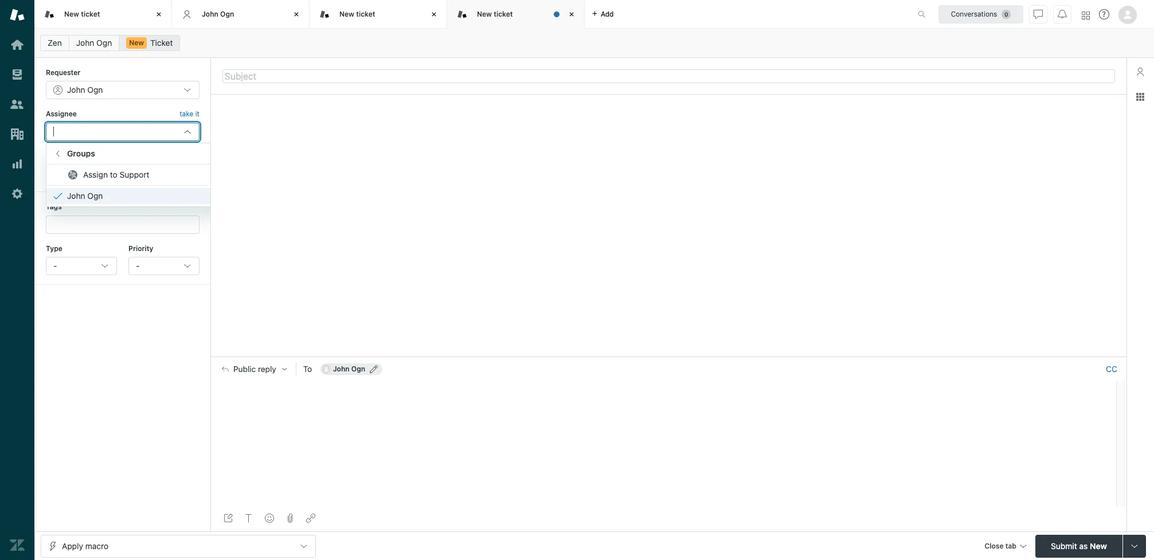 Task type: locate. For each thing, give the bounding box(es) containing it.
submit as new
[[1051, 541, 1107, 551]]

add button
[[585, 0, 621, 28]]

john ogn inside requester element
[[67, 85, 103, 95]]

1 - from the left
[[53, 261, 57, 271]]

john ogn inside john ogn tab
[[202, 10, 234, 18]]

new inside the secondary "element"
[[129, 38, 144, 47]]

to
[[303, 364, 312, 374]]

customers image
[[10, 97, 25, 112]]

submit
[[1051, 541, 1077, 551]]

- button
[[46, 257, 117, 275], [128, 257, 200, 275]]

john ogn tab
[[172, 0, 310, 29]]

format text image
[[244, 514, 253, 523]]

- button for type
[[46, 257, 117, 275]]

1 horizontal spatial close image
[[428, 9, 440, 20]]

notifications image
[[1058, 9, 1067, 19]]

tab
[[1006, 542, 1017, 550]]

0 horizontal spatial close image
[[153, 9, 165, 20]]

new ticket tab
[[34, 0, 172, 29], [310, 0, 447, 29], [447, 0, 585, 29]]

requester element
[[46, 81, 200, 99]]

organizations image
[[10, 127, 25, 142]]

- button down type
[[46, 257, 117, 275]]

- down type
[[53, 261, 57, 271]]

-
[[53, 261, 57, 271], [136, 261, 140, 271]]

1 horizontal spatial new ticket
[[339, 10, 375, 18]]

2 horizontal spatial new ticket
[[477, 10, 513, 18]]

2 new ticket tab from the left
[[310, 0, 447, 29]]

2 close image from the left
[[428, 9, 440, 20]]

assign to support
[[83, 170, 149, 180]]

0 horizontal spatial new ticket
[[64, 10, 100, 18]]

john inside the secondary "element"
[[76, 38, 94, 48]]

ticket
[[81, 10, 100, 18], [356, 10, 375, 18], [494, 10, 513, 18]]

ogn
[[220, 10, 234, 18], [96, 38, 112, 48], [87, 85, 103, 95], [87, 191, 103, 201], [351, 365, 365, 373]]

3 new ticket tab from the left
[[447, 0, 585, 29]]

2 ticket from the left
[[356, 10, 375, 18]]

0 horizontal spatial - button
[[46, 257, 117, 275]]

john inside option
[[67, 191, 85, 201]]

- button down priority
[[128, 257, 200, 275]]

conversations
[[951, 9, 997, 18]]

ogn inside requester element
[[87, 85, 103, 95]]

new ticket
[[64, 10, 100, 18], [339, 10, 375, 18], [477, 10, 513, 18]]

close image for first new ticket 'tab' from the left
[[153, 9, 165, 20]]

john for john ogn tab
[[202, 10, 218, 18]]

john ogn inside john ogn link
[[76, 38, 112, 48]]

groups
[[67, 149, 95, 158]]

take it button
[[180, 109, 200, 120]]

to
[[110, 170, 117, 180]]

macro
[[85, 541, 108, 551]]

close image for 2nd new ticket 'tab' from right
[[428, 9, 440, 20]]

john ogn inside john ogn option
[[67, 191, 103, 201]]

type
[[46, 244, 62, 253]]

draft mode image
[[224, 514, 233, 523]]

john ogn for john ogn option
[[67, 191, 103, 201]]

requester
[[46, 68, 80, 77]]

1 horizontal spatial - button
[[128, 257, 200, 275]]

3 ticket from the left
[[494, 10, 513, 18]]

2 - button from the left
[[128, 257, 200, 275]]

close image
[[291, 9, 302, 20]]

2 horizontal spatial ticket
[[494, 10, 513, 18]]

Assignee field
[[53, 127, 178, 137]]

get started image
[[10, 37, 25, 52]]

conversations button
[[939, 5, 1024, 23]]

get help image
[[1099, 9, 1110, 19]]

ogn inside john ogn option
[[87, 191, 103, 201]]

ogn inside john ogn link
[[96, 38, 112, 48]]

john ogn
[[202, 10, 234, 18], [76, 38, 112, 48], [67, 85, 103, 95], [67, 191, 103, 201], [333, 365, 365, 373]]

priority
[[128, 244, 153, 253]]

views image
[[10, 67, 25, 82]]

2 - from the left
[[136, 261, 140, 271]]

john
[[202, 10, 218, 18], [76, 38, 94, 48], [67, 85, 85, 95], [67, 191, 85, 201], [333, 365, 350, 373]]

close image
[[153, 9, 165, 20], [428, 9, 440, 20], [566, 9, 577, 20]]

ticket
[[150, 38, 173, 48]]

assign to support option
[[46, 167, 225, 183]]

ogn inside john ogn tab
[[220, 10, 234, 18]]

new
[[64, 10, 79, 18], [339, 10, 354, 18], [477, 10, 492, 18], [129, 38, 144, 47], [1090, 541, 1107, 551]]

reporting image
[[10, 157, 25, 171]]

displays possible ticket submission types image
[[1130, 542, 1139, 551]]

assignee element
[[46, 123, 200, 141]]

tarashultz49@gmail.com image
[[322, 365, 331, 374]]

close tab
[[985, 542, 1017, 550]]

ogn for requester element on the top left of page
[[87, 85, 103, 95]]

zendesk support image
[[10, 7, 25, 22]]

tags
[[46, 203, 62, 211]]

ogn for john ogn option
[[87, 191, 103, 201]]

1 close image from the left
[[153, 9, 165, 20]]

0 horizontal spatial -
[[53, 261, 57, 271]]

1 horizontal spatial ticket
[[356, 10, 375, 18]]

assignee
[[46, 110, 77, 118]]

2 horizontal spatial close image
[[566, 9, 577, 20]]

john inside requester element
[[67, 85, 85, 95]]

0 horizontal spatial ticket
[[81, 10, 100, 18]]

1 - button from the left
[[46, 257, 117, 275]]

john inside tab
[[202, 10, 218, 18]]

support
[[120, 170, 149, 180]]

1 horizontal spatial -
[[136, 261, 140, 271]]

apply macro
[[62, 541, 108, 551]]

- down priority
[[136, 261, 140, 271]]



Task type: vqa. For each thing, say whether or not it's contained in the screenshot.
'Bold (Cmd B)' icon
no



Task type: describe. For each thing, give the bounding box(es) containing it.
ogn for john ogn tab
[[220, 10, 234, 18]]

assign
[[83, 170, 108, 180]]

tabs tab list
[[34, 0, 906, 29]]

add
[[601, 9, 614, 18]]

secondary element
[[34, 32, 1154, 54]]

as
[[1079, 541, 1088, 551]]

1 new ticket tab from the left
[[34, 0, 172, 29]]

assignee list box
[[46, 143, 226, 207]]

zen link
[[40, 35, 69, 51]]

1 ticket from the left
[[81, 10, 100, 18]]

zendesk products image
[[1082, 11, 1090, 19]]

Tags field
[[54, 219, 189, 230]]

john ogn link
[[69, 35, 119, 51]]

3 close image from the left
[[566, 9, 577, 20]]

edit user image
[[370, 365, 378, 373]]

reply
[[258, 365, 276, 374]]

john ogn for john ogn tab
[[202, 10, 234, 18]]

1 new ticket from the left
[[64, 10, 100, 18]]

admin image
[[10, 186, 25, 201]]

take it
[[180, 110, 200, 118]]

john for john ogn option
[[67, 191, 85, 201]]

zen
[[48, 38, 62, 48]]

close
[[985, 542, 1004, 550]]

insert emojis image
[[265, 514, 274, 523]]

3 new ticket from the left
[[477, 10, 513, 18]]

john ogn for requester element on the top left of page
[[67, 85, 103, 95]]

apps image
[[1136, 92, 1145, 101]]

public
[[233, 365, 256, 374]]

minimize composer image
[[664, 352, 673, 361]]

- button for priority
[[128, 257, 200, 275]]

add link (cmd k) image
[[306, 514, 315, 523]]

2 new ticket from the left
[[339, 10, 375, 18]]

cc
[[1106, 364, 1118, 374]]

public reply button
[[212, 357, 296, 381]]

it
[[195, 110, 200, 118]]

Subject field
[[222, 69, 1115, 83]]

zendesk image
[[10, 538, 25, 553]]

main element
[[0, 0, 34, 560]]

public reply
[[233, 365, 276, 374]]

john ogn option
[[46, 188, 225, 204]]

take
[[180, 110, 193, 118]]

groups option
[[46, 146, 225, 162]]

cc button
[[1106, 364, 1118, 375]]

john for requester element on the top left of page
[[67, 85, 85, 95]]

button displays agent's chat status as invisible. image
[[1034, 9, 1043, 19]]

add attachment image
[[286, 514, 295, 523]]

- for type
[[53, 261, 57, 271]]

apply
[[62, 541, 83, 551]]

close tab button
[[980, 535, 1031, 559]]

- for priority
[[136, 261, 140, 271]]

customer context image
[[1136, 67, 1145, 76]]



